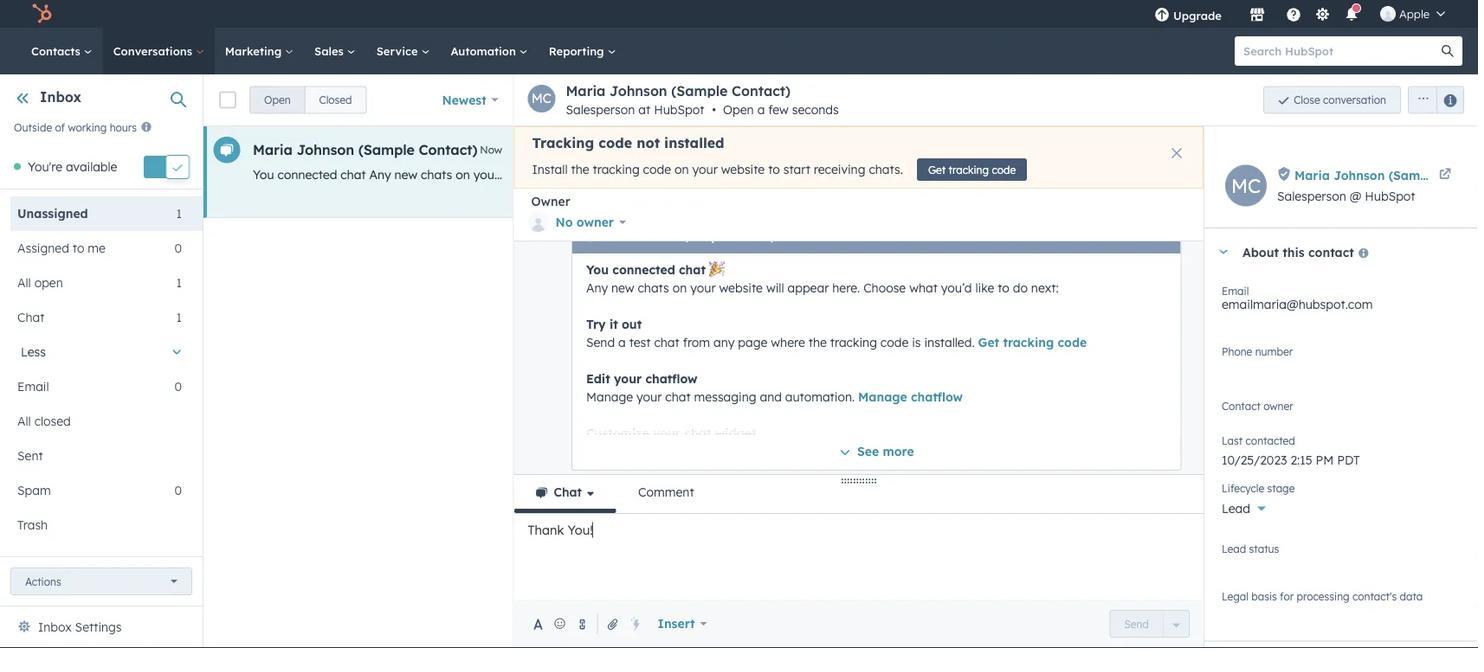 Task type: describe. For each thing, give the bounding box(es) containing it.
Last contacted text field
[[1222, 444, 1461, 472]]

next: inside you connected chat 🎉 any new chats on your website will appear here. choose what you'd like to do next:
[[1031, 280, 1059, 295]]

emailmaria@hubspot.com
[[1222, 297, 1373, 312]]

to left me
[[73, 241, 84, 256]]

chat inside try it out send a test chat from any page where the tracking code is installed. get tracking code
[[654, 335, 679, 350]]

any inside you connected chat 🎉 any new chats on your website will appear here. choose what you'd like to do next:
[[586, 280, 608, 295]]

few
[[769, 102, 789, 117]]

open
[[34, 275, 63, 290]]

🎉
[[709, 262, 721, 277]]

you'd inside row
[[724, 167, 755, 182]]

you're
[[28, 159, 62, 174]]

owner for no owner
[[577, 215, 614, 230]]

notifications image
[[1344, 8, 1360, 23]]

where inside row
[[1084, 167, 1118, 182]]

contact) for maria johnson (sample contact) 2:15 pm
[[730, 230, 775, 243]]

reporting link
[[539, 28, 627, 74]]

is inside row
[[1225, 167, 1234, 182]]

maria for maria johnson (sample contact) now
[[253, 141, 293, 159]]

maria for maria johnson (sample conta
[[1295, 168, 1330, 183]]

connected for you connected chat 🎉 any new chats on your website will appear here. choose what you'd like to do next:
[[612, 262, 675, 277]]

based
[[716, 499, 751, 514]]

0 horizontal spatial of
[[55, 121, 65, 134]]

installed:
[[1238, 167, 1288, 182]]

customize your chat widget customize the color and style of your chat widget.
[[586, 426, 875, 459]]

code inside row
[[1194, 167, 1222, 182]]

marketplaces button
[[1240, 0, 1276, 28]]

less
[[21, 345, 46, 360]]

(sample for maria johnson (sample contact) now
[[358, 141, 415, 159]]

a inside maria johnson (sample contact) salesperson at hubspot • open a few seconds
[[758, 102, 765, 117]]

it inside row
[[866, 167, 874, 182]]

owner up last contacted
[[1243, 406, 1277, 421]]

0 horizontal spatial chatflow
[[645, 371, 697, 386]]

all for all open
[[17, 275, 31, 290]]

tracking inside row
[[1143, 167, 1190, 182]]

johnson for maria johnson (sample contact) now
[[297, 141, 354, 159]]

automation link
[[440, 28, 539, 74]]

the inside try it out send a test chat from any page where the tracking code is installed. get tracking code
[[808, 335, 827, 350]]

closed
[[34, 414, 71, 429]]

contacts
[[31, 44, 84, 58]]

status
[[1250, 543, 1280, 556]]

tracking up automation.
[[830, 335, 877, 350]]

contact
[[1309, 244, 1355, 260]]

comment button
[[617, 476, 716, 514]]

tracking right "installed."
[[1003, 335, 1054, 350]]

thank
[[528, 523, 564, 538]]

new inside row
[[395, 167, 418, 182]]

installed.
[[924, 335, 975, 350]]

set
[[586, 499, 605, 514]]

try it out send a test chat from any page where the tracking code is installed. get tracking code
[[586, 317, 1087, 350]]

close conversation
[[1294, 94, 1387, 107]]

the inside customize your chat widget customize the color and style of your chat widget.
[[649, 444, 667, 459]]

website inside row
[[502, 167, 546, 182]]

reporting
[[549, 44, 608, 58]]

Search HubSpot search field
[[1235, 36, 1447, 66]]

send button
[[1110, 611, 1164, 638]]

hubspot link
[[21, 3, 65, 24]]

outside of working hours
[[14, 121, 137, 134]]

page inside try it out send a test chat from any page where the tracking code is installed. get tracking code
[[738, 335, 767, 350]]

0 vertical spatial chat
[[17, 310, 45, 325]]

you connected chat any new chats on your website will appear here. choose what you'd like to do next:  try it out  send a test chat from any page where the tracking code is installed: https://app.hubs
[[253, 167, 1388, 182]]

chat inside button
[[554, 485, 582, 500]]

contact) for maria johnson (sample contact) now
[[419, 141, 478, 159]]

about
[[1243, 244, 1279, 260]]

inbox for inbox
[[40, 88, 82, 106]]

this
[[1283, 244, 1305, 260]]

basis
[[1252, 590, 1277, 603]]

on right based
[[754, 499, 768, 514]]

2 customize from the top
[[586, 444, 645, 459]]

now
[[480, 143, 502, 156]]

is inside try it out send a test chat from any page where the tracking code is installed. get tracking code
[[912, 335, 921, 350]]

assigned
[[17, 241, 69, 256]]

0 for spam
[[175, 483, 182, 498]]

next: inside row
[[815, 167, 842, 182]]

bob builder image
[[1381, 6, 1396, 22]]

out inside try it out send a test chat from any page where the tracking code is installed. get tracking code
[[621, 317, 642, 332]]

phone number
[[1222, 345, 1293, 358]]

service link
[[366, 28, 440, 74]]

https://app.hubs
[[1291, 167, 1388, 182]]

tracking inside "button"
[[949, 163, 989, 176]]

johnson for maria johnson (sample contact) salesperson at hubspot • open a few seconds
[[610, 82, 668, 100]]

on inside row
[[456, 167, 470, 182]]

conversations link
[[103, 28, 215, 74]]

maria johnson (sample contact) now
[[253, 141, 502, 159]]

tracking down tracking code not installed
[[593, 162, 640, 177]]

conversation
[[1324, 94, 1387, 107]]

send inside row
[[899, 167, 928, 182]]

actions button
[[10, 568, 192, 596]]

see more
[[857, 444, 914, 459]]

the inside tracking code not installed alert
[[571, 162, 590, 177]]

contact
[[1222, 400, 1261, 413]]

apple button
[[1370, 0, 1456, 28]]

lead for lead status
[[1222, 543, 1247, 556]]

you for you connected chat any new chats on your website will appear here. choose what you'd like to do next:  try it out  send a test chat from any page where the tracking code is installed: https://app.hubs
[[253, 167, 274, 182]]

contact) for maria johnson (sample contact) salesperson at hubspot • open a few seconds
[[732, 82, 791, 100]]

you connected chat 🎉 any new chats on your website will appear here. choose what you'd like to do next:
[[586, 262, 1059, 295]]

johnson for maria johnson (sample conta
[[1334, 168, 1385, 183]]

behaviour
[[655, 499, 712, 514]]

salesperson @ hubspot
[[1278, 189, 1416, 204]]

you're available
[[28, 159, 117, 174]]

help button
[[1279, 0, 1309, 28]]

insert button
[[647, 607, 718, 642]]

contacted
[[1246, 434, 1296, 447]]

here. inside you connected chat 🎉 any new chats on your website will appear here. choose what you'd like to do next:
[[832, 280, 860, 295]]

newest button
[[431, 83, 510, 117]]

will inside row
[[550, 167, 568, 182]]

connected for you connected chat any new chats on your website will appear here. choose what you'd like to do next:  try it out  send a test chat from any page where the tracking code is installed: https://app.hubs
[[278, 167, 337, 182]]

tracking code not installed
[[532, 134, 725, 152]]

last contacted
[[1222, 434, 1296, 447]]

email for email
[[17, 379, 49, 394]]

help image
[[1286, 8, 1302, 23]]

manage chatflow link
[[858, 389, 963, 405]]

tracking
[[532, 134, 594, 152]]

no owner
[[556, 215, 614, 230]]

maria johnson (sample conta link
[[1295, 165, 1479, 186]]

working
[[68, 121, 107, 134]]

availability.
[[842, 499, 907, 514]]

sales
[[314, 44, 347, 58]]

me
[[88, 241, 106, 256]]

1 vertical spatial chatflow
[[911, 389, 963, 405]]

1 vertical spatial salesperson
[[1278, 189, 1347, 204]]

upgrade
[[1174, 8, 1222, 23]]

notifications button
[[1337, 0, 1367, 28]]

inbox settings link
[[38, 618, 122, 638]]

like inside live chat from maria johnson (sample contact) with context you connected chat
any new chats on your website will appear here. choose what you'd like to do next:

try it out 
send a test chat from any page where the tracking code is installed: https://app.hubs row
[[759, 167, 778, 182]]

2 group from the left
[[1402, 86, 1465, 114]]

1 for all open
[[176, 275, 182, 290]]

a inside live chat from maria johnson (sample contact) with context you connected chat
any new chats on your website will appear here. choose what you'd like to do next:

try it out 
send a test chat from any page where the tracking code is installed: https://app.hubs row
[[931, 167, 939, 182]]

actions
[[25, 576, 61, 589]]

from inside try it out send a test chat from any page where the tracking code is installed. get tracking code
[[683, 335, 710, 350]]

settings image
[[1315, 7, 1331, 23]]

2:15
[[783, 230, 802, 243]]

0 for email
[[175, 379, 182, 394]]

install the tracking code on your website to start receiving chats.
[[532, 162, 903, 177]]

set up chat behaviour based on your team's availability.
[[586, 499, 910, 514]]

do inside row
[[796, 167, 811, 182]]

sales link
[[304, 28, 366, 74]]

assigned to me
[[17, 241, 106, 256]]

get inside try it out send a test chat from any page where the tracking code is installed. get tracking code
[[978, 335, 999, 350]]

receiving
[[814, 162, 866, 177]]

choose inside row
[[647, 167, 689, 182]]

chat inside edit your chatflow manage your chat messaging and automation. manage chatflow
[[665, 389, 690, 405]]

(sample for maria johnson (sample contact) salesperson at hubspot • open a few seconds
[[672, 82, 728, 100]]

all closed button
[[10, 404, 182, 439]]

1 manage from the left
[[586, 389, 633, 405]]

0 horizontal spatial no
[[556, 215, 573, 230]]

on inside tracking code not installed alert
[[675, 162, 689, 177]]

of inside customize your chat widget customize the color and style of your chat widget.
[[757, 444, 769, 459]]

marketing link
[[215, 28, 304, 74]]

hubspot image
[[31, 3, 52, 24]]

open inside button
[[264, 94, 291, 107]]

test inside live chat from maria johnson (sample contact) with context you connected chat
any new chats on your website will appear here. choose what you'd like to do next:

try it out 
send a test chat from any page where the tracking code is installed: https://app.hubs row
[[942, 167, 964, 182]]

your inside you connected chat 🎉 any new chats on your website will appear here. choose what you'd like to do next:
[[690, 280, 716, 295]]

see
[[857, 444, 879, 459]]

johnson for maria johnson (sample contact) 2:15 pm
[[637, 230, 681, 243]]



Task type: vqa. For each thing, say whether or not it's contained in the screenshot.
the left No
yes



Task type: locate. For each thing, give the bounding box(es) containing it.
for
[[1280, 590, 1294, 603]]

0 vertical spatial and
[[760, 389, 782, 405]]

maria inside maria johnson (sample contact) salesperson at hubspot • open a few seconds
[[566, 82, 606, 100]]

maria down open button
[[253, 141, 293, 159]]

appear
[[571, 167, 612, 182], [787, 280, 829, 295]]

0 horizontal spatial chats
[[421, 167, 452, 182]]

1 horizontal spatial a
[[758, 102, 765, 117]]

here. down tracking code not installed
[[616, 167, 643, 182]]

close image
[[1172, 148, 1182, 159]]

maria down reporting link
[[566, 82, 606, 100]]

0 horizontal spatial choose
[[647, 167, 689, 182]]

appear right install
[[571, 167, 612, 182]]

to up get tracking code "link"
[[998, 280, 1009, 295]]

1 all from the top
[[17, 275, 31, 290]]

try up edit
[[586, 317, 606, 332]]

2 vertical spatial contact)
[[730, 230, 775, 243]]

2 0 from the top
[[175, 379, 182, 394]]

1 vertical spatial you'd
[[941, 280, 972, 295]]

chatflow down "installed."
[[911, 389, 963, 405]]

0 vertical spatial it
[[866, 167, 874, 182]]

0 vertical spatial is
[[1225, 167, 1234, 182]]

automation
[[451, 44, 519, 58]]

customize down edit
[[586, 426, 649, 441]]

1 vertical spatial and
[[702, 444, 724, 459]]

it inside try it out send a test chat from any page where the tracking code is installed. get tracking code
[[609, 317, 618, 332]]

tracking down the close image
[[1143, 167, 1190, 182]]

any down maria johnson (sample contact) now
[[369, 167, 391, 182]]

open right • on the top left
[[723, 102, 754, 117]]

1 vertical spatial out
[[621, 317, 642, 332]]

new inside you connected chat 🎉 any new chats on your website will appear here. choose what you'd like to do next:
[[611, 280, 634, 295]]

(sample inside maria johnson (sample contact) salesperson at hubspot • open a few seconds
[[672, 82, 728, 100]]

contact) left now on the top of page
[[419, 141, 478, 159]]

appear inside you connected chat 🎉 any new chats on your website will appear here. choose what you'd like to do next:
[[787, 280, 829, 295]]

comment
[[638, 485, 694, 500]]

owner inside popup button
[[577, 215, 614, 230]]

no owner button for contact owner
[[1222, 397, 1461, 425]]

Phone number text field
[[1222, 342, 1461, 377]]

1 customize from the top
[[586, 426, 649, 441]]

1 vertical spatial lead
[[1222, 543, 1247, 556]]

send group
[[1110, 611, 1190, 638]]

1 horizontal spatial chatflow
[[911, 389, 963, 405]]

1 horizontal spatial open
[[723, 102, 754, 117]]

(sample left conta
[[1389, 168, 1439, 183]]

main content
[[204, 29, 1479, 649]]

on down maria johnson (sample contact) 2:15 pm
[[672, 280, 687, 295]]

1 vertical spatial email
[[17, 379, 49, 394]]

Open button
[[249, 86, 305, 114]]

0 horizontal spatial chat
[[17, 310, 45, 325]]

edit your chatflow manage your chat messaging and automation. manage chatflow
[[586, 371, 963, 405]]

0 vertical spatial like
[[759, 167, 778, 182]]

chats inside row
[[421, 167, 452, 182]]

what inside you connected chat 🎉 any new chats on your website will appear here. choose what you'd like to do next:
[[909, 280, 938, 295]]

(sample down closed button
[[358, 141, 415, 159]]

appear down pm
[[787, 280, 829, 295]]

get right "installed."
[[978, 335, 999, 350]]

is left "installed."
[[912, 335, 921, 350]]

contacts link
[[21, 28, 103, 74]]

will
[[550, 167, 568, 182], [766, 280, 784, 295]]

your down 🎉 on the left top
[[690, 280, 716, 295]]

1 horizontal spatial from
[[996, 167, 1023, 182]]

out
[[877, 167, 896, 182], [621, 317, 642, 332]]

1 horizontal spatial where
[[1084, 167, 1118, 182]]

1 vertical spatial will
[[766, 280, 784, 295]]

0 vertical spatial all
[[17, 275, 31, 290]]

install
[[532, 162, 568, 177]]

0 vertical spatial new
[[395, 167, 418, 182]]

your inside tracking code not installed alert
[[692, 162, 718, 177]]

tracking
[[593, 162, 640, 177], [949, 163, 989, 176], [1143, 167, 1190, 182], [830, 335, 877, 350], [1003, 335, 1054, 350]]

it up edit
[[609, 317, 618, 332]]

1 1 from the top
[[176, 206, 182, 221]]

Closed button
[[305, 86, 367, 114]]

1 vertical spatial 0
[[175, 379, 182, 394]]

chats down maria johnson (sample contact) 2:15 pm
[[638, 280, 669, 295]]

what inside row
[[693, 167, 721, 182]]

0 vertical spatial get
[[928, 163, 946, 176]]

on inside you connected chat 🎉 any new chats on your website will appear here. choose what you'd like to do next:
[[672, 280, 687, 295]]

0 vertical spatial choose
[[647, 167, 689, 182]]

your up the color
[[653, 426, 681, 441]]

(sample
[[672, 82, 728, 100], [358, 141, 415, 159], [1389, 168, 1439, 183], [684, 230, 727, 243]]

0 vertical spatial where
[[1084, 167, 1118, 182]]

website inside tracking code not installed alert
[[721, 162, 765, 177]]

1 vertical spatial do
[[1013, 280, 1028, 295]]

group containing open
[[249, 86, 367, 114]]

to inside row
[[781, 167, 793, 182]]

1 vertical spatial next:
[[1031, 280, 1059, 295]]

any right get tracking code
[[1027, 167, 1048, 182]]

and for color
[[702, 444, 724, 459]]

connected left 🎉 on the left top
[[612, 262, 675, 277]]

owner up contacted
[[1264, 400, 1294, 413]]

0 vertical spatial a
[[758, 102, 765, 117]]

salesperson up tracking code not installed
[[566, 102, 635, 117]]

the
[[571, 162, 590, 177], [1122, 167, 1140, 182], [808, 335, 827, 350], [649, 444, 667, 459]]

what down installed
[[693, 167, 721, 182]]

a inside try it out send a test chat from any page where the tracking code is installed. get tracking code
[[618, 335, 626, 350]]

(sample inside row
[[358, 141, 415, 159]]

2 manage from the left
[[858, 389, 907, 405]]

menu
[[1142, 0, 1458, 28]]

(sample up • on the top left
[[672, 82, 728, 100]]

you'd inside you connected chat 🎉 any new chats on your website will appear here. choose what you'd like to do next:
[[941, 280, 972, 295]]

1 horizontal spatial what
[[909, 280, 938, 295]]

is
[[1225, 167, 1234, 182], [912, 335, 921, 350]]

new
[[395, 167, 418, 182], [611, 280, 634, 295]]

all for all closed
[[17, 414, 31, 429]]

to inside tracking code not installed alert
[[768, 162, 780, 177]]

1 vertical spatial hubspot
[[1365, 189, 1416, 204]]

2 vertical spatial send
[[1125, 618, 1149, 631]]

your right edit
[[614, 371, 642, 386]]

email for email emailmaria@hubspot.com
[[1222, 285, 1249, 298]]

you for you connected chat 🎉 any new chats on your website will appear here. choose what you'd like to do next:
[[586, 262, 609, 277]]

to left start on the right of the page
[[768, 162, 780, 177]]

start
[[784, 162, 811, 177]]

conta
[[1443, 168, 1479, 183]]

maria johnson (sample contact) salesperson at hubspot • open a few seconds
[[566, 82, 839, 117]]

here. inside row
[[616, 167, 643, 182]]

1 vertical spatial 1
[[176, 275, 182, 290]]

thank you!
[[528, 523, 593, 538]]

1 horizontal spatial choose
[[863, 280, 906, 295]]

team's
[[801, 499, 839, 514]]

1 vertical spatial you
[[586, 262, 609, 277]]

0 vertical spatial do
[[796, 167, 811, 182]]

1 vertical spatial no owner button
[[1222, 397, 1461, 425]]

1 lead from the top
[[1222, 502, 1251, 517]]

0 vertical spatial connected
[[278, 167, 337, 182]]

0 vertical spatial test
[[942, 167, 964, 182]]

of
[[55, 121, 65, 134], [757, 444, 769, 459]]

from inside row
[[996, 167, 1023, 182]]

data
[[1400, 590, 1423, 603]]

any
[[369, 167, 391, 182], [586, 280, 608, 295]]

and
[[760, 389, 782, 405], [702, 444, 724, 459]]

contact) up 'few'
[[732, 82, 791, 100]]

code inside "button"
[[992, 163, 1016, 176]]

menu containing apple
[[1142, 0, 1458, 28]]

your down installed
[[692, 162, 718, 177]]

0 horizontal spatial what
[[693, 167, 721, 182]]

outside
[[14, 121, 52, 134]]

you'd down installed
[[724, 167, 755, 182]]

to inside you connected chat 🎉 any new chats on your website will appear here. choose what you'd like to do next:
[[998, 280, 1009, 295]]

newest
[[442, 92, 487, 107]]

out inside row
[[877, 167, 896, 182]]

connected down maria johnson (sample contact) now
[[278, 167, 337, 182]]

johnson inside maria johnson (sample contact) salesperson at hubspot • open a few seconds
[[610, 82, 668, 100]]

1 vertical spatial chat
[[554, 485, 582, 500]]

it right receiving
[[866, 167, 874, 182]]

of right the style
[[757, 444, 769, 459]]

group down search button
[[1402, 86, 1465, 114]]

1 horizontal spatial test
[[942, 167, 964, 182]]

contact's
[[1353, 590, 1397, 603]]

0 horizontal spatial send
[[586, 335, 615, 350]]

1 vertical spatial inbox
[[38, 620, 72, 635]]

hubspot down maria johnson (sample conta link
[[1365, 189, 1416, 204]]

maria for maria johnson (sample contact) salesperson at hubspot • open a few seconds
[[566, 82, 606, 100]]

0 horizontal spatial like
[[759, 167, 778, 182]]

your left messaging
[[636, 389, 662, 405]]

tracking right chats.
[[949, 163, 989, 176]]

chatflow up messaging
[[645, 371, 697, 386]]

0 vertical spatial of
[[55, 121, 65, 134]]

you down open button
[[253, 167, 274, 182]]

get
[[928, 163, 946, 176], [978, 335, 999, 350]]

any inside row
[[1027, 167, 1048, 182]]

website down 🎉 on the left top
[[719, 280, 763, 295]]

no owner button
[[528, 210, 626, 236], [1222, 397, 1461, 425]]

1 for chat
[[176, 310, 182, 325]]

1 horizontal spatial chat
[[554, 485, 582, 500]]

like up get tracking code "link"
[[975, 280, 994, 295]]

all open
[[17, 275, 63, 290]]

1 horizontal spatial here.
[[832, 280, 860, 295]]

lead left the status
[[1222, 543, 1247, 556]]

manage up the see more
[[858, 389, 907, 405]]

is left installed:
[[1225, 167, 1234, 182]]

1 vertical spatial no
[[1222, 406, 1239, 421]]

0 horizontal spatial is
[[912, 335, 921, 350]]

chat left set
[[554, 485, 582, 500]]

all left open
[[17, 275, 31, 290]]

all left the closed
[[17, 414, 31, 429]]

settings link
[[1312, 5, 1334, 23]]

any inside try it out send a test chat from any page where the tracking code is installed. get tracking code
[[713, 335, 734, 350]]

search image
[[1442, 45, 1454, 57]]

group
[[249, 86, 367, 114], [1402, 86, 1465, 114]]

hubspot inside maria johnson (sample contact) salesperson at hubspot • open a few seconds
[[654, 102, 705, 117]]

1 vertical spatial all
[[17, 414, 31, 429]]

0 horizontal spatial it
[[609, 317, 618, 332]]

where inside try it out send a test chat from any page where the tracking code is installed. get tracking code
[[771, 335, 805, 350]]

apple
[[1400, 6, 1430, 21]]

new down maria johnson (sample contact) now
[[395, 167, 418, 182]]

•
[[712, 102, 716, 117]]

0 vertical spatial try
[[846, 167, 863, 182]]

owner down tracking
[[577, 215, 614, 230]]

0 horizontal spatial out
[[621, 317, 642, 332]]

any
[[1027, 167, 1048, 182], [713, 335, 734, 350]]

tracking code not installed alert
[[514, 126, 1204, 189]]

what up "installed."
[[909, 280, 938, 295]]

2 lead from the top
[[1222, 543, 1247, 556]]

0 vertical spatial no owner button
[[528, 210, 626, 236]]

0 vertical spatial email
[[1222, 285, 1249, 298]]

2 vertical spatial 1
[[176, 310, 182, 325]]

website up owner
[[502, 167, 546, 182]]

no owner button for owner
[[528, 210, 626, 236]]

0 for assigned to me
[[175, 241, 182, 256]]

chat button
[[514, 476, 617, 514]]

0 horizontal spatial any
[[713, 335, 734, 350]]

get inside "button"
[[928, 163, 946, 176]]

of right outside
[[55, 121, 65, 134]]

contact) inside row
[[419, 141, 478, 159]]

up
[[608, 499, 623, 514]]

caret image
[[1219, 250, 1229, 254]]

do left receiving
[[796, 167, 811, 182]]

0 vertical spatial lead
[[1222, 502, 1251, 517]]

marketplaces image
[[1250, 8, 1266, 23]]

you
[[253, 167, 274, 182], [586, 262, 609, 277]]

0 horizontal spatial do
[[796, 167, 811, 182]]

to left receiving
[[781, 167, 793, 182]]

1 horizontal spatial page
[[1051, 167, 1081, 182]]

connected inside row
[[278, 167, 337, 182]]

inbox for inbox settings
[[38, 620, 72, 635]]

try
[[846, 167, 863, 182], [586, 317, 606, 332]]

0 horizontal spatial new
[[395, 167, 418, 182]]

appear inside row
[[571, 167, 612, 182]]

(sample for maria johnson (sample contact) 2:15 pm
[[684, 230, 727, 243]]

chats down maria johnson (sample contact) now
[[421, 167, 452, 182]]

johnson inside row
[[297, 141, 354, 159]]

chat up less at the left of the page
[[17, 310, 45, 325]]

and inside edit your chatflow manage your chat messaging and automation. manage chatflow
[[760, 389, 782, 405]]

(sample for maria johnson (sample conta
[[1389, 168, 1439, 183]]

hubspot right 'at'
[[654, 102, 705, 117]]

0 horizontal spatial try
[[586, 317, 606, 332]]

contact) inside maria johnson (sample contact) salesperson at hubspot • open a few seconds
[[732, 82, 791, 100]]

main content containing maria johnson (sample contact)
[[204, 29, 1479, 649]]

0 vertical spatial any
[[369, 167, 391, 182]]

1 horizontal spatial out
[[877, 167, 896, 182]]

0 vertical spatial 1
[[176, 206, 182, 221]]

choose inside you connected chat 🎉 any new chats on your website will appear here. choose what you'd like to do next:
[[863, 280, 906, 295]]

phone
[[1222, 345, 1253, 358]]

customize up up
[[586, 444, 645, 459]]

and for messaging
[[760, 389, 782, 405]]

1 vertical spatial of
[[757, 444, 769, 459]]

on
[[675, 162, 689, 177], [456, 167, 470, 182], [672, 280, 687, 295], [754, 499, 768, 514]]

close conversation button
[[1264, 86, 1402, 114]]

legal
[[1222, 590, 1249, 603]]

1 horizontal spatial hubspot
[[1365, 189, 1416, 204]]

open down 'marketing' link
[[264, 94, 291, 107]]

get tracking code link
[[978, 335, 1087, 350]]

0 vertical spatial hubspot
[[654, 102, 705, 117]]

like left start on the right of the page
[[759, 167, 778, 182]]

see more button
[[839, 441, 914, 463]]

try inside try it out send a test chat from any page where the tracking code is installed. get tracking code
[[586, 317, 606, 332]]

try inside row
[[846, 167, 863, 182]]

do up get tracking code "link"
[[1013, 280, 1028, 295]]

1 vertical spatial customize
[[586, 444, 645, 459]]

0 horizontal spatial manage
[[586, 389, 633, 405]]

0 vertical spatial inbox
[[40, 88, 82, 106]]

page inside row
[[1051, 167, 1081, 182]]

inbox up outside of working hours
[[40, 88, 82, 106]]

1 group from the left
[[249, 86, 367, 114]]

service
[[377, 44, 421, 58]]

0 vertical spatial you'd
[[724, 167, 755, 182]]

new down no owner
[[611, 280, 634, 295]]

manage down edit
[[586, 389, 633, 405]]

connected inside you connected chat 🎉 any new chats on your website will appear here. choose what you'd like to do next:
[[612, 262, 675, 277]]

you'd
[[724, 167, 755, 182], [941, 280, 972, 295]]

chat inside you connected chat 🎉 any new chats on your website will appear here. choose what you'd like to do next:
[[679, 262, 705, 277]]

maria up salesperson @ hubspot
[[1295, 168, 1330, 183]]

0 horizontal spatial no owner button
[[528, 210, 626, 236]]

any up messaging
[[713, 335, 734, 350]]

and inside customize your chat widget customize the color and style of your chat widget.
[[702, 444, 724, 459]]

maria for maria johnson (sample contact) 2:15 pm
[[603, 230, 634, 243]]

hours
[[110, 121, 137, 134]]

inbox left settings
[[38, 620, 72, 635]]

send inside try it out send a test chat from any page where the tracking code is installed. get tracking code
[[586, 335, 615, 350]]

all inside button
[[17, 414, 31, 429]]

1 horizontal spatial of
[[757, 444, 769, 459]]

salesperson inside maria johnson (sample contact) salesperson at hubspot • open a few seconds
[[566, 102, 635, 117]]

chats inside you connected chat 🎉 any new chats on your website will appear here. choose what you'd like to do next:
[[638, 280, 669, 295]]

1 vertical spatial from
[[683, 335, 710, 350]]

test inside try it out send a test chat from any page where the tracking code is installed. get tracking code
[[629, 335, 651, 350]]

will down 2:15
[[766, 280, 784, 295]]

no inside contact owner no owner
[[1222, 406, 1239, 421]]

and left the style
[[702, 444, 724, 459]]

no down owner
[[556, 215, 573, 230]]

you're available image
[[14, 163, 21, 170]]

owner for contact owner no owner
[[1264, 400, 1294, 413]]

1 vertical spatial test
[[629, 335, 651, 350]]

next: right start on the right of the page
[[815, 167, 842, 182]]

sent
[[17, 449, 43, 464]]

1 horizontal spatial group
[[1402, 86, 1465, 114]]

about this contact
[[1243, 244, 1355, 260]]

you'd up "installed."
[[941, 280, 972, 295]]

at
[[639, 102, 651, 117]]

0 horizontal spatial you
[[253, 167, 274, 182]]

all closed
[[17, 414, 71, 429]]

0 horizontal spatial test
[[629, 335, 651, 350]]

group down sales
[[249, 86, 367, 114]]

maria down no owner
[[603, 230, 634, 243]]

you down no owner
[[586, 262, 609, 277]]

3 1 from the top
[[176, 310, 182, 325]]

0 vertical spatial will
[[550, 167, 568, 182]]

website inside you connected chat 🎉 any new chats on your website will appear here. choose what you'd like to do next:
[[719, 280, 763, 295]]

1 vertical spatial connected
[[612, 262, 675, 277]]

no up last
[[1222, 406, 1239, 421]]

do inside you connected chat 🎉 any new chats on your website will appear here. choose what you'd like to do next:
[[1013, 280, 1028, 295]]

any inside row
[[369, 167, 391, 182]]

last
[[1222, 434, 1243, 447]]

lead for lead
[[1222, 502, 1251, 517]]

0 horizontal spatial where
[[771, 335, 805, 350]]

contact owner no owner
[[1222, 400, 1294, 421]]

1 vertical spatial chats
[[638, 280, 669, 295]]

chat
[[17, 310, 45, 325], [554, 485, 582, 500]]

try left chats.
[[846, 167, 863, 182]]

your inside row
[[474, 167, 499, 182]]

2 all from the top
[[17, 414, 31, 429]]

1 horizontal spatial it
[[866, 167, 874, 182]]

upgrade image
[[1155, 8, 1170, 23]]

send inside button
[[1125, 618, 1149, 631]]

0 vertical spatial what
[[693, 167, 721, 182]]

email down caret icon
[[1222, 285, 1249, 298]]

lead inside popup button
[[1222, 502, 1251, 517]]

choose
[[647, 167, 689, 182], [863, 280, 906, 295]]

1 vertical spatial try
[[586, 317, 606, 332]]

open inside maria johnson (sample contact) salesperson at hubspot • open a few seconds
[[723, 102, 754, 117]]

1 horizontal spatial appear
[[787, 280, 829, 295]]

stage
[[1268, 482, 1295, 495]]

owner
[[531, 194, 570, 209]]

and right messaging
[[760, 389, 782, 405]]

live chat from maria johnson (sample contact) with context you connected chat
any new chats on your website will appear here. choose what you'd like to do next:

try it out 
send a test chat from any page where the tracking code is installed: https://app.hubs row
[[204, 126, 1388, 218]]

0 horizontal spatial any
[[369, 167, 391, 182]]

no owner button up last contacted text box
[[1222, 397, 1461, 425]]

1 horizontal spatial new
[[611, 280, 634, 295]]

website left start on the right of the page
[[721, 162, 765, 177]]

search button
[[1434, 36, 1463, 66]]

widget.
[[830, 444, 872, 459]]

your left team's
[[772, 499, 797, 514]]

hubspot
[[654, 102, 705, 117], [1365, 189, 1416, 204]]

your
[[692, 162, 718, 177], [474, 167, 499, 182], [690, 280, 716, 295], [614, 371, 642, 386], [636, 389, 662, 405], [653, 426, 681, 441], [772, 444, 798, 459], [772, 499, 797, 514]]

1 vertical spatial choose
[[863, 280, 906, 295]]

1 0 from the top
[[175, 241, 182, 256]]

choose down the not
[[647, 167, 689, 182]]

salesperson
[[566, 102, 635, 117], [1278, 189, 1347, 204]]

1 horizontal spatial no owner button
[[1222, 397, 1461, 425]]

1 vertical spatial page
[[738, 335, 767, 350]]

no owner button down owner
[[528, 210, 626, 236]]

lead button
[[1222, 492, 1461, 521]]

will inside you connected chat 🎉 any new chats on your website will appear here. choose what you'd like to do next:
[[766, 280, 784, 295]]

(sample up 🎉 on the left top
[[684, 230, 727, 243]]

on down newest at the top
[[456, 167, 470, 182]]

marketing
[[225, 44, 285, 58]]

1 horizontal spatial you
[[586, 262, 609, 277]]

like inside you connected chat 🎉 any new chats on your website will appear here. choose what you'd like to do next:
[[975, 280, 994, 295]]

lifecycle stage
[[1222, 482, 1295, 495]]

your right the style
[[772, 444, 798, 459]]

0 horizontal spatial here.
[[616, 167, 643, 182]]

you inside you connected chat 🎉 any new chats on your website will appear here. choose what you'd like to do next:
[[586, 262, 609, 277]]

widget
[[715, 426, 756, 441]]

salesperson down the https://app.hubs
[[1278, 189, 1347, 204]]

available
[[66, 159, 117, 174]]

edit
[[586, 371, 610, 386]]

chat
[[341, 167, 366, 182], [967, 167, 993, 182], [679, 262, 705, 277], [654, 335, 679, 350], [665, 389, 690, 405], [684, 426, 711, 441], [801, 444, 827, 459], [626, 499, 651, 514]]

contact)
[[732, 82, 791, 100], [419, 141, 478, 159], [730, 230, 775, 243]]

you inside live chat from maria johnson (sample contact) with context you connected chat
any new chats on your website will appear here. choose what you'd like to do next:

try it out 
send a test chat from any page where the tracking code is installed: https://app.hubs row
[[253, 167, 274, 182]]

maria johnson (sample conta
[[1295, 168, 1479, 183]]

processing
[[1297, 590, 1350, 603]]

email inside email emailmaria@hubspot.com
[[1222, 285, 1249, 298]]

maria inside row
[[253, 141, 293, 159]]

your down now on the top of page
[[474, 167, 499, 182]]

1 for unassigned
[[176, 206, 182, 221]]

2 1 from the top
[[176, 275, 182, 290]]

what
[[693, 167, 721, 182], [909, 280, 938, 295]]

0 horizontal spatial salesperson
[[566, 102, 635, 117]]

0 vertical spatial here.
[[616, 167, 643, 182]]

1 vertical spatial like
[[975, 280, 994, 295]]

here. up try it out send a test chat from any page where the tracking code is installed. get tracking code
[[832, 280, 860, 295]]

3 0 from the top
[[175, 483, 182, 498]]

the inside row
[[1122, 167, 1140, 182]]

email
[[1222, 285, 1249, 298], [17, 379, 49, 394]]

sent button
[[10, 439, 182, 474]]

lead down lifecycle on the right bottom of the page
[[1222, 502, 1251, 517]]

next: up get tracking code "link"
[[1031, 280, 1059, 295]]

0 horizontal spatial will
[[550, 167, 568, 182]]

0 vertical spatial no
[[556, 215, 573, 230]]



